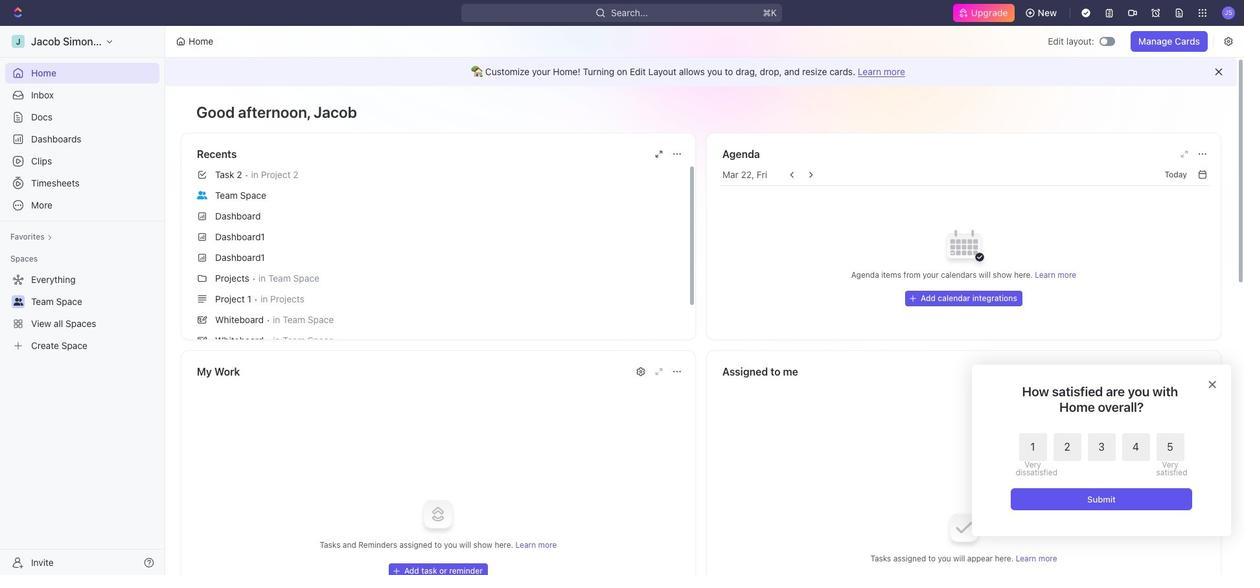 Task type: describe. For each thing, give the bounding box(es) containing it.
sidebar navigation
[[0, 26, 168, 576]]

0 vertical spatial user group image
[[197, 191, 207, 199]]

tree inside sidebar navigation
[[5, 270, 159, 357]]



Task type: vqa. For each thing, say whether or not it's contained in the screenshot.
user group icon
yes



Task type: locate. For each thing, give the bounding box(es) containing it.
dialog
[[973, 365, 1232, 537]]

user group image
[[197, 191, 207, 199], [13, 298, 23, 306]]

1 vertical spatial user group image
[[13, 298, 23, 306]]

user group image inside tree
[[13, 298, 23, 306]]

tree
[[5, 270, 159, 357]]

jacob simon's workspace, , element
[[12, 35, 25, 48]]

1 horizontal spatial user group image
[[197, 191, 207, 199]]

alert
[[165, 58, 1238, 86]]

option group
[[1016, 434, 1185, 477]]

0 horizontal spatial user group image
[[13, 298, 23, 306]]



